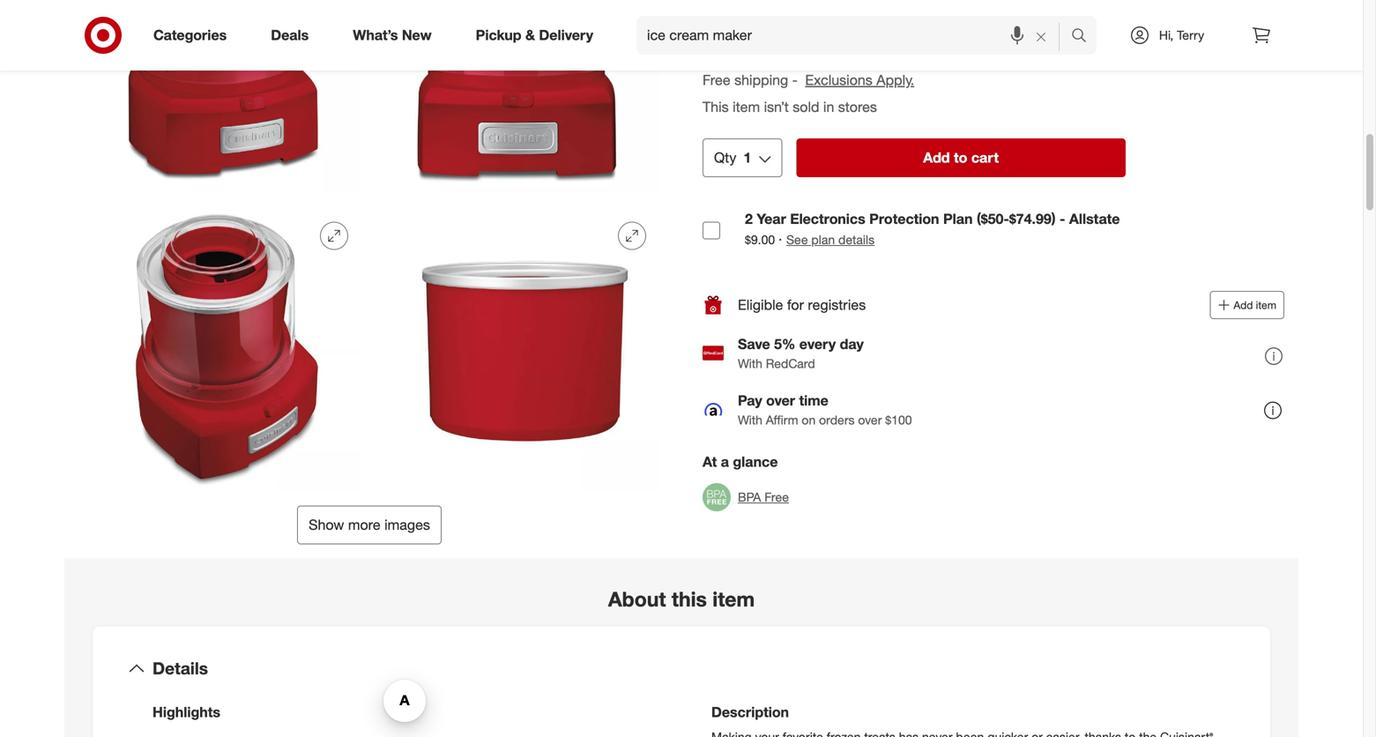 Task type: describe. For each thing, give the bounding box(es) containing it.
show
[[309, 516, 344, 534]]

free inside get it by fri, dec 22 free shipping - exclusions apply.
[[703, 71, 731, 88]]

highlights
[[153, 704, 220, 721]]

&
[[525, 27, 535, 44]]

bpa
[[738, 489, 761, 505]]

registries
[[808, 296, 866, 313]]

day
[[840, 335, 864, 353]]

22
[[812, 51, 828, 68]]

orders
[[819, 412, 855, 427]]

add to cart button
[[796, 138, 1126, 177]]

cuisinart automatic frozen yogurt - ice cream &#38; sorbet maker - red - ice-21rp1, 3 of 7 image
[[78, 0, 362, 194]]

exclusions
[[805, 71, 873, 88]]

image gallery element
[[78, 0, 660, 545]]

pay over time with affirm on orders over $100
[[738, 392, 912, 427]]

this item isn't sold in stores
[[703, 98, 877, 116]]

this
[[672, 587, 707, 612]]

plan
[[812, 232, 835, 247]]

protection
[[869, 210, 939, 227]]

hi,
[[1159, 27, 1174, 43]]

description
[[712, 704, 789, 721]]

pickup & delivery link
[[461, 16, 615, 55]]

add item button
[[1210, 291, 1285, 319]]

for
[[787, 296, 804, 313]]

with inside the pay over time with affirm on orders over $100
[[738, 412, 763, 427]]

save 5% every day with redcard
[[738, 335, 864, 371]]

categories link
[[138, 16, 249, 55]]

see
[[786, 232, 808, 247]]

($50-
[[977, 210, 1009, 227]]

stores
[[838, 98, 877, 116]]

qty
[[714, 149, 737, 166]]

- inside get it by fri, dec 22 free shipping - exclusions apply.
[[792, 71, 798, 88]]

eligible for registries
[[738, 296, 866, 313]]

ship to 95123
[[703, 24, 793, 41]]

what's new
[[353, 27, 432, 44]]

0 horizontal spatial over
[[766, 392, 795, 409]]

details
[[153, 658, 208, 678]]

see plan details button
[[786, 231, 875, 248]]

bpa free
[[738, 489, 789, 505]]

hi, terry
[[1159, 27, 1204, 43]]

this
[[703, 98, 729, 116]]

about this item
[[608, 587, 755, 612]]

deals
[[271, 27, 309, 44]]

affirm
[[766, 412, 798, 427]]

cuisinart automatic frozen yogurt - ice cream &#38; sorbet maker - red - ice-21rp1, 4 of 7 image
[[376, 0, 660, 194]]

with inside "save 5% every day with redcard"
[[738, 356, 763, 371]]

5%
[[774, 335, 796, 353]]

bpa free button
[[703, 478, 789, 516]]

shipping
[[735, 71, 788, 88]]

year
[[757, 210, 786, 227]]

$9.00
[[745, 232, 775, 247]]

allstate
[[1069, 210, 1120, 227]]

redcard
[[766, 356, 815, 371]]

fri,
[[760, 51, 779, 68]]

search
[[1063, 28, 1106, 45]]

1
[[744, 149, 751, 166]]

ship
[[703, 24, 732, 41]]

eligible
[[738, 296, 783, 313]]

2 year electronics protection plan ($50-$74.99) - allstate $9.00 · see plan details
[[745, 210, 1120, 248]]

glance
[[733, 453, 778, 470]]



Task type: locate. For each thing, give the bounding box(es) containing it.
exclusions apply. button
[[805, 70, 914, 90]]

$74.99)
[[1009, 210, 1056, 227]]

0 vertical spatial over
[[766, 392, 795, 409]]

1 vertical spatial over
[[858, 412, 882, 427]]

1 horizontal spatial to
[[954, 149, 968, 166]]

cart
[[971, 149, 999, 166]]

qty 1
[[714, 149, 751, 166]]

deals link
[[256, 16, 331, 55]]

pay
[[738, 392, 762, 409]]

search button
[[1063, 16, 1106, 58]]

it
[[730, 51, 737, 68]]

about
[[608, 587, 666, 612]]

to for add
[[954, 149, 968, 166]]

95123
[[754, 24, 793, 41]]

add for add to cart
[[923, 149, 950, 166]]

with down pay
[[738, 412, 763, 427]]

dec
[[783, 51, 808, 68]]

more
[[348, 516, 381, 534]]

0 vertical spatial item
[[733, 98, 760, 116]]

item for add
[[1256, 298, 1277, 311]]

on
[[802, 412, 816, 427]]

get it by fri, dec 22 free shipping - exclusions apply.
[[703, 51, 914, 88]]

1 with from the top
[[738, 356, 763, 371]]

in
[[823, 98, 834, 116]]

What can we help you find? suggestions appear below search field
[[637, 16, 1076, 55]]

- right "$74.99)"
[[1060, 210, 1065, 227]]

sold
[[793, 98, 819, 116]]

show more images button
[[297, 506, 442, 545]]

every
[[800, 335, 836, 353]]

0 vertical spatial with
[[738, 356, 763, 371]]

- inside 2 year electronics protection plan ($50-$74.99) - allstate $9.00 · see plan details
[[1060, 210, 1065, 227]]

1 horizontal spatial over
[[858, 412, 882, 427]]

1 horizontal spatial -
[[1060, 210, 1065, 227]]

cuisinart automatic frozen yogurt - ice cream &#38; sorbet maker - red - ice-21rp1, 5 of 7 image
[[78, 208, 362, 492]]

item
[[733, 98, 760, 116], [1256, 298, 1277, 311], [713, 587, 755, 612]]

a
[[721, 453, 729, 470]]

over left $100
[[858, 412, 882, 427]]

pickup
[[476, 27, 522, 44]]

at a glance
[[703, 453, 778, 470]]

add inside button
[[923, 149, 950, 166]]

pickup & delivery
[[476, 27, 593, 44]]

0 horizontal spatial add
[[923, 149, 950, 166]]

to for ship
[[736, 24, 750, 41]]

add item
[[1234, 298, 1277, 311]]

add
[[923, 149, 950, 166], [1234, 298, 1253, 311]]

0 horizontal spatial -
[[792, 71, 798, 88]]

·
[[779, 230, 782, 248]]

item inside "button"
[[1256, 298, 1277, 311]]

images
[[384, 516, 430, 534]]

details button
[[107, 641, 1256, 697]]

0 horizontal spatial free
[[703, 71, 731, 88]]

free right bpa
[[765, 489, 789, 505]]

at
[[703, 453, 717, 470]]

2 with from the top
[[738, 412, 763, 427]]

over
[[766, 392, 795, 409], [858, 412, 882, 427]]

to
[[736, 24, 750, 41], [954, 149, 968, 166]]

by
[[741, 51, 756, 68]]

get
[[703, 51, 726, 68]]

1 vertical spatial with
[[738, 412, 763, 427]]

1 vertical spatial -
[[1060, 210, 1065, 227]]

electronics
[[790, 210, 866, 227]]

1 vertical spatial item
[[1256, 298, 1277, 311]]

1 horizontal spatial free
[[765, 489, 789, 505]]

to left cart
[[954, 149, 968, 166]]

0 vertical spatial -
[[792, 71, 798, 88]]

0 vertical spatial free
[[703, 71, 731, 88]]

save
[[738, 335, 770, 353]]

- down dec at right top
[[792, 71, 798, 88]]

to right the ship
[[736, 24, 750, 41]]

what's new link
[[338, 16, 454, 55]]

1 vertical spatial to
[[954, 149, 968, 166]]

$100
[[885, 412, 912, 427]]

show more images
[[309, 516, 430, 534]]

terry
[[1177, 27, 1204, 43]]

free inside button
[[765, 489, 789, 505]]

apply.
[[877, 71, 914, 88]]

free down get in the top of the page
[[703, 71, 731, 88]]

0 horizontal spatial to
[[736, 24, 750, 41]]

with down save
[[738, 356, 763, 371]]

what's
[[353, 27, 398, 44]]

add inside "button"
[[1234, 298, 1253, 311]]

add for add item
[[1234, 298, 1253, 311]]

0 vertical spatial to
[[736, 24, 750, 41]]

with
[[738, 356, 763, 371], [738, 412, 763, 427]]

0 vertical spatial add
[[923, 149, 950, 166]]

to inside button
[[954, 149, 968, 166]]

over up "affirm"
[[766, 392, 795, 409]]

2 vertical spatial item
[[713, 587, 755, 612]]

time
[[799, 392, 829, 409]]

1 horizontal spatial add
[[1234, 298, 1253, 311]]

1 vertical spatial free
[[765, 489, 789, 505]]

2
[[745, 210, 753, 227]]

isn't
[[764, 98, 789, 116]]

cuisinart automatic frozen yogurt - ice cream &#38; sorbet maker - red - ice-21rp1, 6 of 7 image
[[376, 208, 660, 492]]

delivery
[[539, 27, 593, 44]]

free
[[703, 71, 731, 88], [765, 489, 789, 505]]

add to cart
[[923, 149, 999, 166]]

new
[[402, 27, 432, 44]]

1 vertical spatial add
[[1234, 298, 1253, 311]]

categories
[[153, 27, 227, 44]]

None checkbox
[[703, 222, 720, 239]]

-
[[792, 71, 798, 88], [1060, 210, 1065, 227]]

item for this
[[733, 98, 760, 116]]

details
[[838, 232, 875, 247]]

plan
[[943, 210, 973, 227]]



Task type: vqa. For each thing, say whether or not it's contained in the screenshot.
Cuisinart Automatic Frozen Yogurt - Ice Cream &#38; Sorbet Maker - Red - Ice-21Rp1, 6 Of 7 image on the left of page
yes



